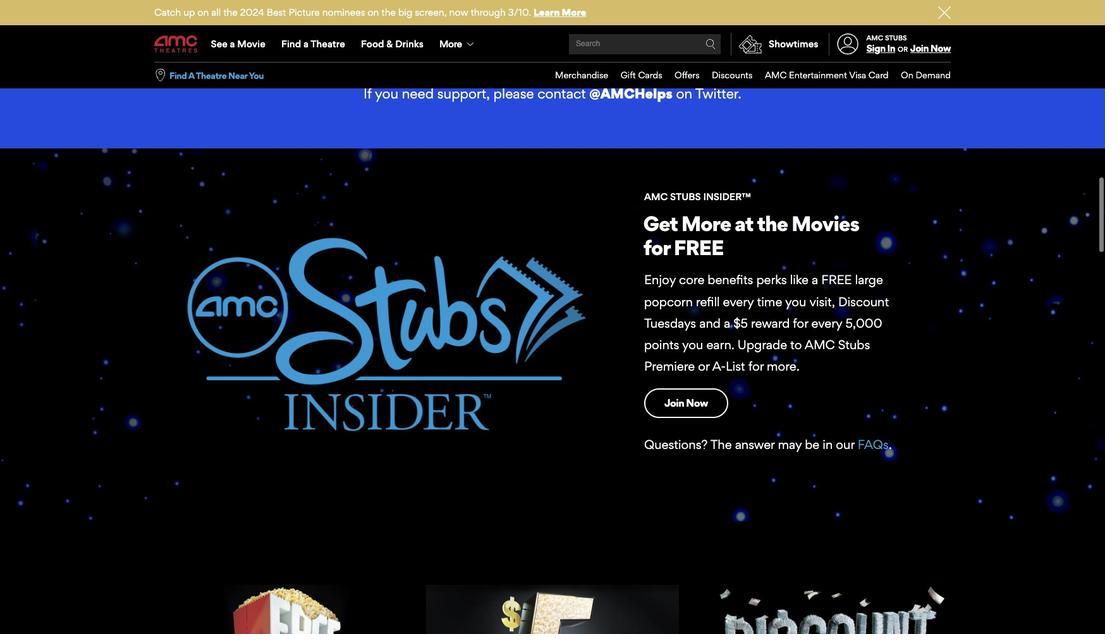 Task type: describe. For each thing, give the bounding box(es) containing it.
submit search icon image
[[706, 39, 716, 49]]

may
[[778, 437, 802, 453]]

1 horizontal spatial the
[[381, 6, 396, 18]]

join inside amc stubs sign in or join now
[[910, 42, 929, 54]]

perks
[[756, 273, 787, 288]]

stubs inside enjoy core benefits perks like a free large popcorn refill every time you visit, discount tuesdays and a $5 reward for every 5,000 points you earn. upgrade to amc stubs premiere or a-list for more.
[[838, 338, 870, 353]]

2 horizontal spatial you
[[785, 294, 806, 310]]

in
[[823, 437, 833, 453]]

to
[[790, 338, 802, 353]]

user profile image
[[830, 34, 866, 55]]

see
[[211, 38, 228, 50]]

support,
[[437, 85, 490, 101]]

0 vertical spatial you
[[375, 85, 398, 101]]

upgrade
[[738, 338, 787, 353]]

large
[[855, 273, 883, 288]]

discount
[[838, 294, 889, 310]]

more.
[[767, 359, 800, 374]]

amc for amc entertainment visa card
[[765, 70, 787, 80]]

find a theatre near you
[[169, 70, 264, 81]]

food & drinks
[[361, 38, 424, 50]]

big
[[398, 6, 412, 18]]

food
[[361, 38, 384, 50]]

or inside amc stubs sign in or join now
[[898, 45, 908, 54]]

movies
[[792, 211, 859, 237]]

a down picture
[[303, 38, 309, 50]]

gift
[[621, 70, 636, 80]]

movie
[[237, 38, 265, 50]]

catch up on all the 2024 best picture nominees on the big screen, now through 3/10. learn more
[[154, 6, 586, 18]]

now inside amc stubs sign in or join now
[[931, 42, 951, 54]]

picture
[[289, 6, 320, 18]]

benefits
[[708, 273, 753, 288]]

discounts link
[[700, 63, 753, 88]]

menu containing merchandise
[[543, 63, 951, 88]]

gift cards link
[[608, 63, 662, 88]]

enjoy core benefits perks like a free large popcorn refill every time you visit, discount tuesdays and a $5 reward for every 5,000 points you earn. upgrade to amc stubs premiere or a-list for more.
[[644, 273, 889, 374]]

1 horizontal spatial more
[[562, 6, 586, 18]]

visa
[[849, 70, 866, 80]]

amc for amc stubs insider™
[[644, 191, 668, 203]]

amc stubs sign in or join now
[[867, 33, 951, 54]]

sign in button
[[867, 42, 895, 54]]

cookie consent banner dialog
[[0, 601, 1105, 635]]

contact
[[538, 85, 586, 101]]

screen,
[[415, 6, 447, 18]]

find a theatre near you button
[[169, 69, 264, 82]]

on demand
[[901, 70, 951, 80]]

list
[[726, 359, 745, 374]]

or inside enjoy core benefits perks like a free large popcorn refill every time you visit, discount tuesdays and a $5 reward for every 5,000 points you earn. upgrade to amc stubs premiere or a-list for more.
[[698, 359, 710, 374]]

all
[[211, 6, 221, 18]]

gift cards
[[621, 70, 662, 80]]

visit,
[[810, 294, 835, 310]]

showtimes
[[769, 38, 818, 50]]

see a movie link
[[203, 27, 273, 62]]

merchandise link
[[543, 63, 608, 88]]

tuesdays
[[644, 316, 696, 331]]

join now button
[[910, 42, 951, 54]]

free for for
[[674, 235, 723, 260]]

up
[[183, 6, 195, 18]]

showtimes link
[[731, 33, 818, 56]]

reward
[[751, 316, 790, 331]]

best
[[267, 6, 286, 18]]

learn
[[534, 6, 560, 18]]

@amchelps
[[589, 85, 673, 101]]

premiere
[[644, 359, 695, 374]]

on
[[901, 70, 914, 80]]

like
[[790, 273, 809, 288]]

join now
[[665, 397, 708, 410]]

amc stubs insider image
[[154, 170, 619, 501]]

0 horizontal spatial on
[[197, 6, 209, 18]]

nominees
[[322, 6, 365, 18]]

find a theatre link
[[273, 27, 353, 62]]

near
[[228, 70, 247, 81]]

time
[[757, 294, 782, 310]]

0 horizontal spatial every
[[723, 294, 754, 310]]

points
[[644, 338, 679, 353]]

1 horizontal spatial you
[[682, 338, 703, 353]]

drinks
[[395, 38, 424, 50]]

0 horizontal spatial now
[[686, 397, 708, 410]]

stubs
[[670, 191, 701, 203]]

search the AMC website text field
[[574, 40, 706, 49]]

learn more link
[[534, 6, 586, 18]]

find a theatre
[[281, 38, 345, 50]]

3/10.
[[508, 6, 531, 18]]

offers link
[[662, 63, 700, 88]]

faqs
[[858, 437, 889, 453]]

catch
[[154, 6, 181, 18]]

demand
[[916, 70, 951, 80]]

theatre for a
[[196, 70, 227, 81]]

our
[[836, 437, 855, 453]]

you
[[249, 70, 264, 81]]

0 horizontal spatial the
[[223, 6, 238, 18]]



Task type: locate. For each thing, give the bounding box(es) containing it.
amc up "get"
[[644, 191, 668, 203]]

2 horizontal spatial for
[[793, 316, 808, 331]]

join now link
[[644, 389, 728, 419]]

1 horizontal spatial theatre
[[311, 38, 345, 50]]

1 horizontal spatial for
[[748, 359, 764, 374]]

theatre right the a on the left of page
[[196, 70, 227, 81]]

the right at
[[757, 211, 788, 237]]

stubs
[[885, 33, 907, 42], [838, 338, 870, 353]]

find inside button
[[169, 70, 187, 81]]

showtimes image
[[732, 33, 769, 56]]

every down visit,
[[812, 316, 842, 331]]

questions?
[[644, 437, 708, 453]]

2 vertical spatial more
[[681, 211, 731, 237]]

0 horizontal spatial find
[[169, 70, 187, 81]]

theatre down nominees
[[311, 38, 345, 50]]

1 vertical spatial for
[[793, 316, 808, 331]]

you down like
[[785, 294, 806, 310]]

refill
[[696, 294, 720, 310]]

amc entertainment visa card link
[[753, 63, 889, 88]]

the left big
[[381, 6, 396, 18]]

questions? the answer may be in our faqs .
[[644, 437, 892, 453]]

the
[[223, 6, 238, 18], [381, 6, 396, 18], [757, 211, 788, 237]]

on down offers
[[676, 85, 692, 101]]

a right like
[[812, 273, 818, 288]]

entertainment
[[789, 70, 847, 80]]

1 vertical spatial more
[[439, 38, 462, 50]]

amc down showtimes link
[[765, 70, 787, 80]]

0 horizontal spatial join
[[665, 397, 684, 410]]

more button
[[431, 27, 484, 62]]

1 horizontal spatial on
[[368, 6, 379, 18]]

0 vertical spatial or
[[898, 45, 908, 54]]

now
[[931, 42, 951, 54], [686, 397, 708, 410]]

merchandise
[[555, 70, 608, 80]]

and
[[699, 316, 721, 331]]

sign
[[867, 42, 886, 54]]

menu
[[154, 27, 951, 62], [543, 63, 951, 88]]

free
[[674, 235, 723, 260], [821, 273, 852, 288]]

cards
[[638, 70, 662, 80]]

join
[[910, 42, 929, 54], [665, 397, 684, 410]]

more down amc stubs insider™
[[681, 211, 731, 237]]

@amchelps link
[[589, 85, 673, 101]]

menu down the showtimes image
[[543, 63, 951, 88]]

0 vertical spatial theatre
[[311, 38, 345, 50]]

theatre
[[311, 38, 345, 50], [196, 70, 227, 81]]

amc inside amc stubs sign in or join now
[[867, 33, 883, 42]]

a left $5
[[724, 316, 730, 331]]

0 vertical spatial for
[[643, 235, 670, 260]]

amc logo image
[[154, 36, 199, 53], [154, 36, 199, 53]]

or
[[898, 45, 908, 54], [698, 359, 710, 374]]

popcorn
[[644, 294, 693, 310]]

free up core
[[674, 235, 723, 260]]

0 horizontal spatial more
[[439, 38, 462, 50]]

1 horizontal spatial now
[[931, 42, 951, 54]]

1 horizontal spatial join
[[910, 42, 929, 54]]

food & drinks link
[[353, 27, 431, 62]]

discounts
[[712, 70, 753, 80]]

more inside get more at the movies for free
[[681, 211, 731, 237]]

1 horizontal spatial find
[[281, 38, 301, 50]]

amc for amc stubs sign in or join now
[[867, 33, 883, 42]]

the inside get more at the movies for free
[[757, 211, 788, 237]]

need
[[402, 85, 434, 101]]

5,000
[[846, 316, 882, 331]]

a right "see"
[[230, 38, 235, 50]]

2 horizontal spatial more
[[681, 211, 731, 237]]

get
[[643, 211, 678, 237]]

enjoy
[[644, 273, 676, 288]]

menu down "learn" at the top of the page
[[154, 27, 951, 62]]

1 vertical spatial theatre
[[196, 70, 227, 81]]

stubs down 5,000
[[838, 338, 870, 353]]

offers
[[675, 70, 700, 80]]

1 vertical spatial stubs
[[838, 338, 870, 353]]

in
[[887, 42, 895, 54]]

2 horizontal spatial on
[[676, 85, 692, 101]]

faqs link
[[858, 437, 889, 453]]

theatre inside button
[[196, 70, 227, 81]]

0 vertical spatial find
[[281, 38, 301, 50]]

free large popcorn refill image
[[154, 586, 407, 635]]

find for find a theatre
[[281, 38, 301, 50]]

stubs up 'in'
[[885, 33, 907, 42]]

you
[[375, 85, 398, 101], [785, 294, 806, 310], [682, 338, 703, 353]]

you right if
[[375, 85, 398, 101]]

a-
[[712, 359, 726, 374]]

1 vertical spatial or
[[698, 359, 710, 374]]

free up visit,
[[821, 273, 852, 288]]

find left the a on the left of page
[[169, 70, 187, 81]]

on right nominees
[[368, 6, 379, 18]]

0 vertical spatial free
[[674, 235, 723, 260]]

more down now
[[439, 38, 462, 50]]

sign in or join amc stubs element
[[829, 27, 951, 62]]

more right "learn" at the top of the page
[[562, 6, 586, 18]]

2 vertical spatial for
[[748, 359, 764, 374]]

1 horizontal spatial stubs
[[885, 33, 907, 42]]

every
[[723, 294, 754, 310], [812, 316, 842, 331]]

on demand link
[[889, 63, 951, 88]]

theatre for a
[[311, 38, 345, 50]]

1 vertical spatial every
[[812, 316, 842, 331]]

$5
[[734, 316, 748, 331]]

&
[[386, 38, 393, 50]]

stubs inside amc stubs sign in or join now
[[885, 33, 907, 42]]

see a movie
[[211, 38, 265, 50]]

or right 'in'
[[898, 45, 908, 54]]

amc stubs insider™
[[644, 191, 751, 203]]

1 horizontal spatial free
[[821, 273, 852, 288]]

join up on demand link
[[910, 42, 929, 54]]

amc inside amc entertainment visa card link
[[765, 70, 787, 80]]

1 vertical spatial menu
[[543, 63, 951, 88]]

free inside enjoy core benefits perks like a free large popcorn refill every time you visit, discount tuesdays and a $5 reward for every 5,000 points you earn. upgrade to amc stubs premiere or a-list for more.
[[821, 273, 852, 288]]

please
[[494, 85, 534, 101]]

for up enjoy
[[643, 235, 670, 260]]

0 vertical spatial every
[[723, 294, 754, 310]]

amc up sign
[[867, 33, 883, 42]]

core
[[679, 273, 705, 288]]

a
[[188, 70, 194, 81]]

0 vertical spatial now
[[931, 42, 951, 54]]

at
[[735, 211, 753, 237]]

amc inside enjoy core benefits perks like a free large popcorn refill every time you visit, discount tuesdays and a $5 reward for every 5,000 points you earn. upgrade to amc stubs premiere or a-list for more.
[[805, 338, 835, 353]]

.
[[889, 437, 892, 453]]

more
[[562, 6, 586, 18], [439, 38, 462, 50], [681, 211, 731, 237]]

0 vertical spatial stubs
[[885, 33, 907, 42]]

now
[[449, 6, 468, 18]]

for up to
[[793, 316, 808, 331]]

0 horizontal spatial you
[[375, 85, 398, 101]]

1 vertical spatial join
[[665, 397, 684, 410]]

more inside more button
[[439, 38, 462, 50]]

find for find a theatre near you
[[169, 70, 187, 81]]

if you need support, please contact @amchelps on twitter.
[[364, 85, 742, 101]]

2 horizontal spatial the
[[757, 211, 788, 237]]

free inside get more at the movies for free
[[674, 235, 723, 260]]

every up $5
[[723, 294, 754, 310]]

amc right to
[[805, 338, 835, 353]]

0 vertical spatial join
[[910, 42, 929, 54]]

through
[[471, 6, 506, 18]]

0 horizontal spatial stubs
[[838, 338, 870, 353]]

for
[[643, 235, 670, 260], [793, 316, 808, 331], [748, 359, 764, 374]]

1 vertical spatial you
[[785, 294, 806, 310]]

2 vertical spatial you
[[682, 338, 703, 353]]

find down picture
[[281, 38, 301, 50]]

on left all
[[197, 6, 209, 18]]

now down the premiere
[[686, 397, 708, 410]]

or left a-
[[698, 359, 710, 374]]

you down and
[[682, 338, 703, 353]]

1 vertical spatial find
[[169, 70, 187, 81]]

for right list at the right bottom of the page
[[748, 359, 764, 374]]

1 vertical spatial free
[[821, 273, 852, 288]]

0 horizontal spatial free
[[674, 235, 723, 260]]

1 horizontal spatial every
[[812, 316, 842, 331]]

0 horizontal spatial for
[[643, 235, 670, 260]]

get more at the movies for free
[[643, 211, 859, 260]]

the right all
[[223, 6, 238, 18]]

1 horizontal spatial or
[[898, 45, 908, 54]]

the
[[710, 437, 732, 453]]

0 vertical spatial more
[[562, 6, 586, 18]]

amc entertainment visa card
[[765, 70, 889, 80]]

0 vertical spatial menu
[[154, 27, 951, 62]]

for inside get more at the movies for free
[[643, 235, 670, 260]]

answer
[[735, 437, 775, 453]]

0 horizontal spatial theatre
[[196, 70, 227, 81]]

2024
[[240, 6, 264, 18]]

$5 reward for every 5,000 points earned image
[[426, 586, 679, 635]]

discount tuesdays image
[[698, 586, 951, 635]]

join down the premiere
[[665, 397, 684, 410]]

be
[[805, 437, 820, 453]]

menu containing more
[[154, 27, 951, 62]]

if
[[364, 85, 372, 101]]

find
[[281, 38, 301, 50], [169, 70, 187, 81]]

1 vertical spatial now
[[686, 397, 708, 410]]

free for a
[[821, 273, 852, 288]]

0 horizontal spatial or
[[698, 359, 710, 374]]

now up the demand
[[931, 42, 951, 54]]

twitter.
[[695, 85, 742, 101]]



Task type: vqa. For each thing, say whether or not it's contained in the screenshot.
the every to the right
yes



